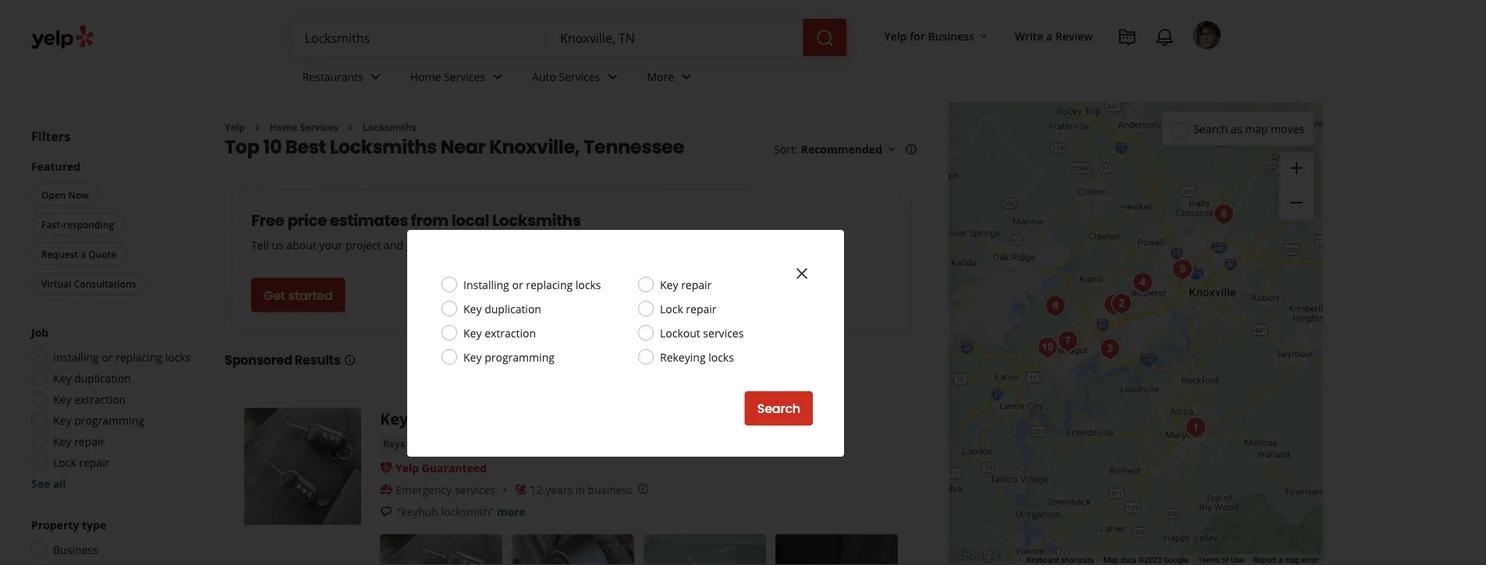 Task type: vqa. For each thing, say whether or not it's contained in the screenshot.
12 years in business
yes



Task type: locate. For each thing, give the bounding box(es) containing it.
locksmiths
[[363, 121, 416, 134], [330, 134, 437, 160], [492, 209, 581, 231], [417, 437, 470, 450]]

a right write
[[1047, 28, 1053, 43]]

services up "near"
[[444, 69, 485, 84]]

1 vertical spatial programming
[[74, 413, 144, 428]]

installing down sponsored
[[464, 277, 509, 292]]

group
[[1280, 152, 1314, 220]]

24 chevron down v2 image
[[367, 67, 385, 86], [489, 67, 507, 86]]

0 horizontal spatial 24 chevron down v2 image
[[604, 67, 622, 86]]

map
[[1245, 122, 1268, 136], [1285, 556, 1300, 565]]

2 horizontal spatial locks
[[709, 350, 734, 365]]

key extraction
[[464, 326, 536, 341], [53, 392, 126, 407]]

replacing
[[526, 277, 573, 292], [116, 350, 162, 365]]

data
[[1121, 556, 1137, 565]]

error
[[1302, 556, 1319, 565]]

0 horizontal spatial replacing
[[116, 350, 162, 365]]

featured group
[[28, 158, 194, 299]]

lock up lockout
[[660, 302, 683, 316]]

1 vertical spatial from
[[450, 238, 475, 253]]

a inside "button"
[[81, 248, 86, 261]]

option group containing job
[[27, 325, 194, 492]]

0 vertical spatial yelp
[[885, 28, 907, 43]]

lock up all
[[53, 455, 76, 470]]

0 vertical spatial from
[[411, 209, 449, 231]]

all
[[53, 476, 66, 491]]

1 vertical spatial yelp
[[225, 121, 245, 134]]

extraction
[[485, 326, 536, 341], [74, 392, 126, 407]]

repair
[[681, 277, 712, 292], [686, 302, 717, 316], [74, 434, 105, 449], [79, 455, 110, 470]]

search for search as map moves
[[1194, 122, 1228, 136]]

2 option group from the top
[[27, 517, 194, 566]]

0 horizontal spatial 24 chevron down v2 image
[[367, 67, 385, 86]]

from down local
[[450, 238, 475, 253]]

larry's locks & key image
[[1128, 268, 1159, 299]]

1 vertical spatial duplication
[[74, 371, 131, 386]]

24 chevron down v2 image for auto services
[[604, 67, 622, 86]]

from up "help"
[[411, 209, 449, 231]]

installing inside option group
[[53, 350, 99, 365]]

1 horizontal spatial replacing
[[526, 277, 573, 292]]

2 horizontal spatial yelp
[[885, 28, 907, 43]]

0 vertical spatial search
[[1194, 122, 1228, 136]]

installing or replacing locks inside option group
[[53, 350, 191, 365]]

24 chevron down v2 image inside restaurants link
[[367, 67, 385, 86]]

1 horizontal spatial home
[[410, 69, 441, 84]]

map region
[[755, 43, 1354, 566]]

key programming up locksmith
[[464, 350, 555, 365]]

replacing inside search dialog
[[526, 277, 573, 292]]

24 chevron down v2 image right auto services
[[604, 67, 622, 86]]

0 horizontal spatial key duplication
[[53, 371, 131, 386]]

1 horizontal spatial programming
[[485, 350, 555, 365]]

see all
[[31, 476, 66, 491]]

1 vertical spatial key repair
[[53, 434, 105, 449]]

price
[[287, 209, 327, 231]]

featured
[[31, 159, 81, 174]]

key repair up lockout
[[660, 277, 712, 292]]

or down consultations
[[102, 350, 113, 365]]

0 vertical spatial home services link
[[398, 56, 520, 101]]

estimates
[[330, 209, 408, 231]]

installing or replacing locks inside search dialog
[[464, 277, 601, 292]]

terms
[[1198, 556, 1220, 565]]

1 option group from the top
[[27, 325, 194, 492]]

services up rekeying locks
[[703, 326, 744, 341]]

search dialog
[[0, 0, 1487, 566]]

key repair inside option group
[[53, 434, 105, 449]]

1 horizontal spatial 16 info v2 image
[[905, 143, 918, 156]]

locksmiths up businesses. at the top left of page
[[492, 209, 581, 231]]

24 chevron down v2 image
[[604, 67, 622, 86], [677, 67, 696, 86]]

mobile key shop image
[[1053, 326, 1084, 357], [1053, 326, 1084, 357]]

yelp inside button
[[885, 28, 907, 43]]

1 vertical spatial home services link
[[270, 121, 338, 134]]

report a map error
[[1254, 556, 1319, 565]]

0 horizontal spatial installing
[[53, 350, 99, 365]]

0 vertical spatial a
[[1047, 28, 1053, 43]]

1 horizontal spatial key extraction
[[464, 326, 536, 341]]

0 vertical spatial business
[[928, 28, 975, 43]]

keyhub locksmith image
[[1107, 289, 1138, 320], [1107, 289, 1138, 320]]

services inside search dialog
[[703, 326, 744, 341]]

home up locksmiths link
[[410, 69, 441, 84]]

services left 16 chevron right v2 icon
[[300, 121, 338, 134]]

report a map error link
[[1254, 556, 1319, 565]]

home services right 16 chevron right v2 image
[[270, 121, 338, 134]]

google image
[[953, 545, 1004, 566]]

shortcuts
[[1061, 556, 1094, 565]]

16 chevron down v2 image
[[978, 30, 990, 43]]

duplication
[[485, 302, 542, 316], [74, 371, 131, 386]]

None search field
[[292, 19, 850, 56]]

1 horizontal spatial home services link
[[398, 56, 520, 101]]

delta locksmith image
[[1099, 290, 1130, 321]]

lock repair up all
[[53, 455, 110, 470]]

1 horizontal spatial extraction
[[485, 326, 536, 341]]

2 horizontal spatial a
[[1279, 556, 1283, 565]]

locksmith"
[[441, 504, 494, 519]]

0 horizontal spatial home services link
[[270, 121, 338, 134]]

keyboard shortcuts
[[1027, 556, 1094, 565]]

or down sponsored
[[512, 277, 523, 292]]

job
[[31, 325, 49, 340]]

keys
[[383, 437, 405, 450]]

yelp for business button
[[878, 22, 996, 50]]

about
[[287, 238, 316, 253]]

1 horizontal spatial lock repair
[[660, 302, 717, 316]]

yelp for yelp link
[[225, 121, 245, 134]]

programming inside option group
[[74, 413, 144, 428]]

0 vertical spatial installing
[[464, 277, 509, 292]]

sponsored results
[[225, 352, 341, 369]]

0 vertical spatial map
[[1245, 122, 1268, 136]]

0 horizontal spatial lock repair
[[53, 455, 110, 470]]

1 horizontal spatial installing
[[464, 277, 509, 292]]

tell
[[251, 238, 269, 253]]

0 horizontal spatial key extraction
[[53, 392, 126, 407]]

2 24 chevron down v2 image from the left
[[677, 67, 696, 86]]

locksmith
[[443, 408, 524, 430]]

1 horizontal spatial key programming
[[464, 350, 555, 365]]

locksmiths up yelp guaranteed button
[[417, 437, 470, 450]]

installing down virtual consultations button
[[53, 350, 99, 365]]

24 chevron down v2 image inside the auto services link
[[604, 67, 622, 86]]

search inside button
[[757, 400, 801, 418]]

1 horizontal spatial installing or replacing locks
[[464, 277, 601, 292]]

key repair up all
[[53, 434, 105, 449]]

a for write
[[1047, 28, 1053, 43]]

user actions element
[[872, 20, 1243, 116]]

1 vertical spatial extraction
[[74, 392, 126, 407]]

24 chevron down v2 image right more
[[677, 67, 696, 86]]

iconyelpguaranteedbadgesmall image
[[380, 462, 393, 475], [380, 462, 393, 475]]

business
[[928, 28, 975, 43], [53, 543, 98, 558]]

of
[[1222, 556, 1229, 565]]

services
[[703, 326, 744, 341], [455, 483, 495, 497]]

map left error
[[1285, 556, 1300, 565]]

0 vertical spatial extraction
[[485, 326, 536, 341]]

0 horizontal spatial key programming
[[53, 413, 144, 428]]

key duplication
[[464, 302, 542, 316], [53, 371, 131, 386]]

0 vertical spatial services
[[703, 326, 744, 341]]

24 chevron down v2 image left auto
[[489, 67, 507, 86]]

16 speech v2 image
[[380, 506, 393, 519]]

0 horizontal spatial duplication
[[74, 371, 131, 386]]

key programming
[[464, 350, 555, 365], [53, 413, 144, 428]]

outlet key shop image
[[1167, 254, 1199, 286]]

24 chevron down v2 image for home services
[[489, 67, 507, 86]]

filters
[[31, 128, 70, 145]]

report
[[1254, 556, 1277, 565]]

free price estimates from local locksmiths image
[[742, 227, 820, 305]]

home
[[410, 69, 441, 84], [270, 121, 298, 134]]

0 vertical spatial key extraction
[[464, 326, 536, 341]]

more
[[647, 69, 674, 84]]

0 horizontal spatial services
[[300, 121, 338, 134]]

24 chevron down v2 image right "restaurants"
[[367, 67, 385, 86]]

1 horizontal spatial services
[[444, 69, 485, 84]]

services right auto
[[559, 69, 600, 84]]

installing or replacing locks
[[464, 277, 601, 292], [53, 350, 191, 365]]

lock repair up lockout
[[660, 302, 717, 316]]

1 horizontal spatial home services
[[410, 69, 485, 84]]

1 vertical spatial key programming
[[53, 413, 144, 428]]

key programming up all
[[53, 413, 144, 428]]

1 vertical spatial option group
[[27, 517, 194, 566]]

24 chevron down v2 image inside more link
[[677, 67, 696, 86]]

1 horizontal spatial lock
[[660, 302, 683, 316]]

1 vertical spatial search
[[757, 400, 801, 418]]

1 vertical spatial or
[[102, 350, 113, 365]]

1 vertical spatial business
[[53, 543, 98, 558]]

0 vertical spatial home
[[410, 69, 441, 84]]

results
[[295, 352, 341, 369]]

0 horizontal spatial services
[[455, 483, 495, 497]]

1 horizontal spatial key repair
[[660, 277, 712, 292]]

1 horizontal spatial 24 chevron down v2 image
[[489, 67, 507, 86]]

a
[[1047, 28, 1053, 43], [81, 248, 86, 261], [1279, 556, 1283, 565]]

0 horizontal spatial lock
[[53, 455, 76, 470]]

business left 16 chevron down v2 image
[[928, 28, 975, 43]]

info icon image
[[637, 483, 650, 496], [637, 483, 650, 496]]

16 info v2 image
[[905, 143, 918, 156], [344, 354, 356, 367]]

tennessee
[[584, 134, 684, 160]]

home inside business categories 'element'
[[410, 69, 441, 84]]

1 horizontal spatial business
[[928, 28, 975, 43]]

0 horizontal spatial extraction
[[74, 392, 126, 407]]

1 vertical spatial a
[[81, 248, 86, 261]]

24 chevron down v2 image inside the home services link
[[489, 67, 507, 86]]

installing or replacing locks down consultations
[[53, 350, 191, 365]]

0 vertical spatial replacing
[[526, 277, 573, 292]]

0 horizontal spatial yelp
[[225, 121, 245, 134]]

local
[[452, 209, 489, 231]]

0 vertical spatial 16 info v2 image
[[905, 143, 918, 156]]

0 horizontal spatial programming
[[74, 413, 144, 428]]

1 vertical spatial map
[[1285, 556, 1300, 565]]

0 vertical spatial lock
[[660, 302, 683, 316]]

a for report
[[1279, 556, 1283, 565]]

0 horizontal spatial or
[[102, 350, 113, 365]]

and
[[384, 238, 403, 253]]

request a quote button
[[31, 243, 127, 266]]

home services link up top 10 best locksmiths near knoxville, tennessee
[[398, 56, 520, 101]]

lock repair
[[660, 302, 717, 316], [53, 455, 110, 470]]

0 horizontal spatial installing or replacing locks
[[53, 350, 191, 365]]

virtual
[[41, 277, 71, 290]]

yelp down &
[[396, 461, 419, 476]]

restaurants
[[302, 69, 363, 84]]

home services
[[410, 69, 485, 84], [270, 121, 338, 134]]

a left quote
[[81, 248, 86, 261]]

get started
[[264, 287, 333, 304]]

property
[[31, 518, 79, 533]]

yelp for yelp for business
[[885, 28, 907, 43]]

1 horizontal spatial 24 chevron down v2 image
[[677, 67, 696, 86]]

a right the report
[[1279, 556, 1283, 565]]

0 vertical spatial key repair
[[660, 277, 712, 292]]

ad garage doors & locks image
[[1040, 291, 1071, 322]]

business
[[588, 483, 633, 497]]

type
[[82, 518, 106, 533]]

yelp left the for
[[885, 28, 907, 43]]

1 vertical spatial key duplication
[[53, 371, 131, 386]]

1 horizontal spatial key duplication
[[464, 302, 542, 316]]

replacing inside option group
[[116, 350, 162, 365]]

use
[[1231, 556, 1244, 565]]

0 vertical spatial option group
[[27, 325, 194, 492]]

1 vertical spatial key extraction
[[53, 392, 126, 407]]

1 horizontal spatial or
[[512, 277, 523, 292]]

lock inside search dialog
[[660, 302, 683, 316]]

map right as
[[1245, 122, 1268, 136]]

business inside option group
[[53, 543, 98, 558]]

1 vertical spatial installing
[[53, 350, 99, 365]]

1 vertical spatial 16 info v2 image
[[344, 354, 356, 367]]

keyboard
[[1027, 556, 1059, 565]]

2 vertical spatial yelp
[[396, 461, 419, 476]]

1 horizontal spatial search
[[1194, 122, 1228, 136]]

2 vertical spatial a
[[1279, 556, 1283, 565]]

write a review link
[[1009, 22, 1099, 50]]

home services link right 16 chevron right v2 image
[[270, 121, 338, 134]]

search image
[[816, 29, 835, 48]]

locks
[[576, 277, 601, 292], [165, 350, 191, 365], [709, 350, 734, 365]]

keys & locksmiths link
[[380, 436, 473, 452]]

0 horizontal spatial locks
[[165, 350, 191, 365]]

free
[[251, 209, 284, 231]]

home services up top 10 best locksmiths near knoxville, tennessee
[[410, 69, 485, 84]]

0 horizontal spatial business
[[53, 543, 98, 558]]

business down property type
[[53, 543, 98, 558]]

business categories element
[[290, 56, 1221, 101]]

request
[[41, 248, 78, 261]]

0 vertical spatial installing or replacing locks
[[464, 277, 601, 292]]

services
[[444, 69, 485, 84], [559, 69, 600, 84], [300, 121, 338, 134]]

0 vertical spatial home services
[[410, 69, 485, 84]]

key
[[660, 277, 679, 292], [464, 302, 482, 316], [464, 326, 482, 341], [464, 350, 482, 365], [53, 371, 71, 386], [53, 392, 71, 407], [53, 413, 71, 428], [53, 434, 71, 449]]

option group
[[27, 325, 194, 492], [27, 517, 194, 566]]

locksmiths link
[[363, 121, 416, 134]]

0 vertical spatial key programming
[[464, 350, 555, 365]]

0 horizontal spatial home
[[270, 121, 298, 134]]

1 horizontal spatial map
[[1285, 556, 1300, 565]]

0 horizontal spatial search
[[757, 400, 801, 418]]

0 horizontal spatial map
[[1245, 122, 1268, 136]]

1 vertical spatial home services
[[270, 121, 338, 134]]

key extraction inside search dialog
[[464, 326, 536, 341]]

0 horizontal spatial a
[[81, 248, 86, 261]]

home right 16 chevron right v2 image
[[270, 121, 298, 134]]

installing or replacing locks down sponsored
[[464, 277, 601, 292]]

12
[[530, 483, 543, 497]]

key duplication inside search dialog
[[464, 302, 542, 316]]

1 24 chevron down v2 image from the left
[[367, 67, 385, 86]]

2 24 chevron down v2 image from the left
[[489, 67, 507, 86]]

1 24 chevron down v2 image from the left
[[604, 67, 622, 86]]

key repair
[[660, 277, 712, 292], [53, 434, 105, 449]]

1 vertical spatial home
[[270, 121, 298, 134]]

1 vertical spatial lock repair
[[53, 455, 110, 470]]

see
[[31, 476, 50, 491]]

quote
[[88, 248, 117, 261]]

yelp left 16 chevron right v2 image
[[225, 121, 245, 134]]

bee safe locksmith image
[[1181, 413, 1212, 444]]

services up locksmith"
[[455, 483, 495, 497]]

consultations
[[74, 277, 136, 290]]

from
[[411, 209, 449, 231], [450, 238, 475, 253]]

more
[[497, 504, 526, 519]]

1 horizontal spatial services
[[703, 326, 744, 341]]

key programming inside search dialog
[[464, 350, 555, 365]]

0 horizontal spatial key repair
[[53, 434, 105, 449]]

0 vertical spatial programming
[[485, 350, 555, 365]]

0 vertical spatial lock repair
[[660, 302, 717, 316]]



Task type: describe. For each thing, give the bounding box(es) containing it.
more link
[[497, 504, 526, 519]]

near
[[441, 134, 486, 160]]

business inside button
[[928, 28, 975, 43]]

virtual consultations
[[41, 277, 136, 290]]

locksmiths inside free price estimates from local locksmiths tell us about your project and get help from sponsored businesses.
[[492, 209, 581, 231]]

open
[[41, 188, 66, 201]]

open now button
[[31, 183, 99, 207]]

locksmiths inside "keyhub locksmith keys & locksmiths"
[[417, 437, 470, 450]]

24 chevron down v2 image for restaurants
[[367, 67, 385, 86]]

yelp guaranteed button
[[396, 461, 487, 476]]

review
[[1056, 28, 1093, 43]]

services for lockout services
[[703, 326, 744, 341]]

sponsored
[[225, 352, 292, 369]]

close image
[[793, 265, 812, 283]]

keyhub locksmith keys & locksmiths
[[380, 408, 524, 450]]

auto services link
[[520, 56, 635, 101]]

write
[[1015, 28, 1044, 43]]

services for emergency services
[[455, 483, 495, 497]]

zoom in image
[[1288, 159, 1306, 177]]

key master image
[[1095, 334, 1126, 365]]

search for search
[[757, 400, 801, 418]]

yelp for yelp guaranteed
[[396, 461, 419, 476]]

search button
[[745, 392, 813, 426]]

the locksmith company image
[[1209, 199, 1240, 230]]

search as map moves
[[1194, 122, 1305, 136]]

terms of use
[[1198, 556, 1244, 565]]

locksmiths right 16 chevron right v2 icon
[[363, 121, 416, 134]]

projects image
[[1118, 28, 1137, 47]]

16 years in business v2 image
[[515, 484, 527, 496]]

request a quote
[[41, 248, 117, 261]]

top 10 best locksmiths near knoxville, tennessee
[[225, 134, 684, 160]]

auto services
[[532, 69, 600, 84]]

free price estimates from local locksmiths tell us about your project and get help from sponsored businesses.
[[251, 209, 594, 253]]

help
[[425, 238, 447, 253]]

started
[[288, 287, 333, 304]]

lock repair inside search dialog
[[660, 302, 717, 316]]

as
[[1231, 122, 1243, 136]]

best
[[285, 134, 326, 160]]

keys & locksmiths button
[[380, 436, 473, 452]]

google
[[1164, 556, 1189, 565]]

installing inside search dialog
[[464, 277, 509, 292]]

yelp guaranteed
[[396, 461, 487, 476]]

emergency services
[[396, 483, 495, 497]]

lock inside option group
[[53, 455, 76, 470]]

home services inside business categories 'element'
[[410, 69, 485, 84]]

now
[[68, 188, 89, 201]]

locks inside option group
[[165, 350, 191, 365]]

"keyhub
[[397, 504, 438, 519]]

a for request
[[81, 248, 86, 261]]

property type
[[31, 518, 106, 533]]

services for 24 chevron down v2 image in the the home services link
[[444, 69, 485, 84]]

yelp link
[[225, 121, 245, 134]]

in
[[576, 483, 585, 497]]

1 horizontal spatial locks
[[576, 277, 601, 292]]

restaurants link
[[290, 56, 398, 101]]

16 emergency services v2 image
[[380, 484, 393, 496]]

extraction inside option group
[[74, 392, 126, 407]]

top
[[225, 134, 260, 160]]

open now
[[41, 188, 89, 201]]

write a review
[[1015, 28, 1093, 43]]

yelp for business
[[885, 28, 975, 43]]

keyhub locksmith image
[[244, 408, 361, 525]]

lock repair inside option group
[[53, 455, 110, 470]]

0 horizontal spatial 16 info v2 image
[[344, 354, 356, 367]]

"keyhub locksmith" more
[[397, 504, 526, 519]]

us
[[272, 238, 284, 253]]

24 chevron down v2 image for more
[[677, 67, 696, 86]]

12 years in business
[[530, 483, 633, 497]]

duplication inside search dialog
[[485, 302, 542, 316]]

project
[[345, 238, 381, 253]]

or inside search dialog
[[512, 277, 523, 292]]

fast-
[[41, 218, 63, 231]]

rekeying locks
[[660, 350, 734, 365]]

&
[[407, 437, 414, 450]]

guaranteed
[[422, 461, 487, 476]]

extraction inside search dialog
[[485, 326, 536, 341]]

10
[[263, 134, 282, 160]]

more link
[[635, 56, 709, 101]]

0 horizontal spatial home services
[[270, 121, 338, 134]]

programming inside search dialog
[[485, 350, 555, 365]]

for
[[910, 28, 925, 43]]

fast-responding button
[[31, 213, 124, 236]]

map for error
[[1285, 556, 1300, 565]]

get started button
[[251, 278, 345, 312]]

notifications image
[[1156, 28, 1174, 47]]

virtual consultations button
[[31, 272, 146, 296]]

map
[[1104, 556, 1119, 565]]

emergency
[[396, 483, 452, 497]]

©2023
[[1139, 556, 1162, 565]]

lockout services
[[660, 326, 744, 341]]

0 horizontal spatial from
[[411, 209, 449, 231]]

duplication inside option group
[[74, 371, 131, 386]]

map for moves
[[1245, 122, 1268, 136]]

16 chevron right v2 image
[[251, 122, 264, 134]]

1 horizontal spatial from
[[450, 238, 475, 253]]

key programming inside option group
[[53, 413, 144, 428]]

locksmiths up estimates
[[330, 134, 437, 160]]

key duplication inside option group
[[53, 371, 131, 386]]

get
[[264, 287, 285, 304]]

services for 24 chevron down v2 icon in the auto services link
[[559, 69, 600, 84]]

16 chevron right v2 image
[[344, 122, 357, 134]]

businesses.
[[535, 238, 594, 253]]

years
[[545, 483, 573, 497]]

fast-responding
[[41, 218, 114, 231]]

sponsored
[[478, 238, 532, 253]]

key repair inside search dialog
[[660, 277, 712, 292]]

key extraction inside option group
[[53, 392, 126, 407]]

zoom out image
[[1288, 193, 1306, 212]]

advanced security locksmiths image
[[1032, 332, 1064, 364]]

knoxville,
[[489, 134, 580, 160]]

or inside option group
[[102, 350, 113, 365]]

responding
[[63, 218, 114, 231]]

sort:
[[774, 142, 798, 157]]

your
[[319, 238, 343, 253]]

get
[[406, 238, 422, 253]]

auto
[[532, 69, 556, 84]]

option group containing property type
[[27, 517, 194, 566]]

keyboard shortcuts button
[[1027, 555, 1094, 566]]



